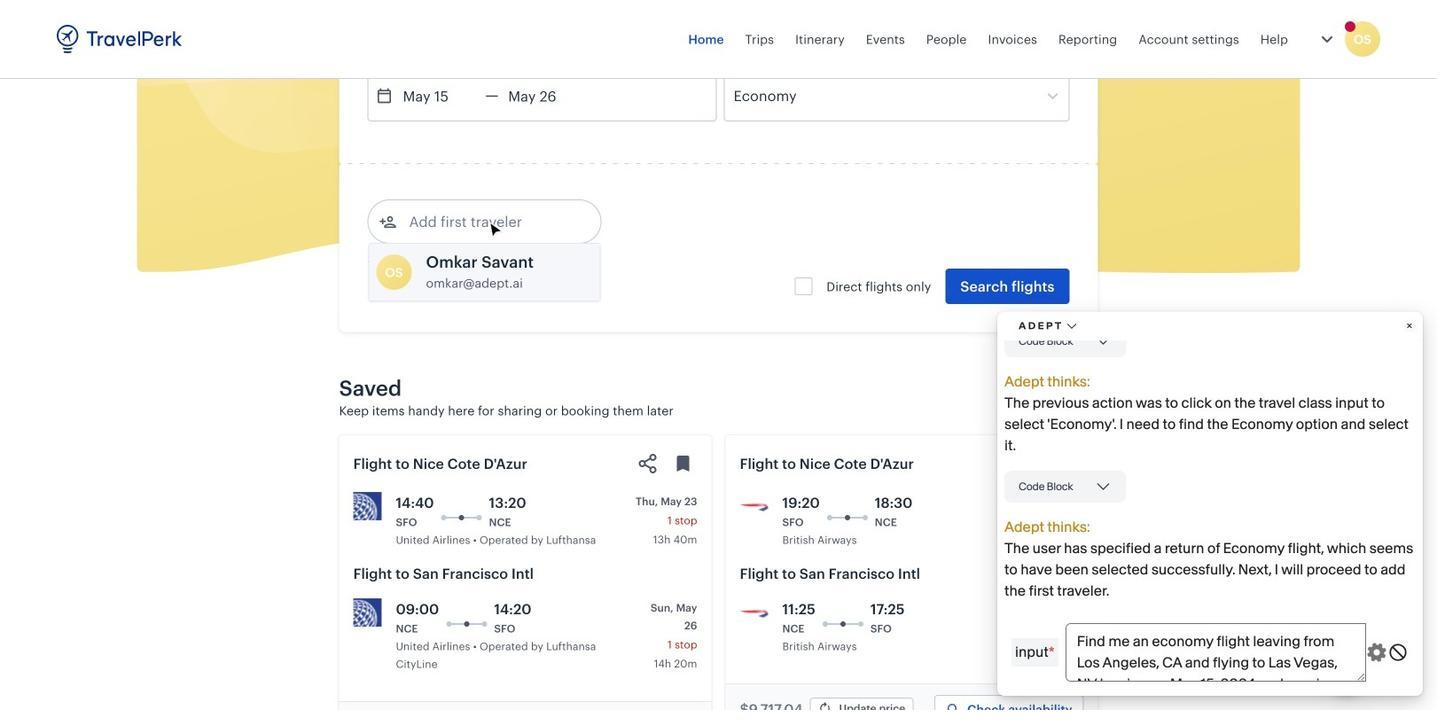 Task type: locate. For each thing, give the bounding box(es) containing it.
Add first traveler search field
[[397, 208, 581, 236]]

united airlines image
[[354, 492, 382, 521]]

british airways image
[[740, 599, 769, 627]]



Task type: describe. For each thing, give the bounding box(es) containing it.
To search field
[[768, 23, 1046, 51]]

united airlines image
[[354, 599, 382, 627]]

Return text field
[[499, 71, 591, 121]]

british airways image
[[740, 492, 769, 521]]

Depart text field
[[393, 71, 486, 121]]



Task type: vqa. For each thing, say whether or not it's contained in the screenshot.
British Airways image
yes



